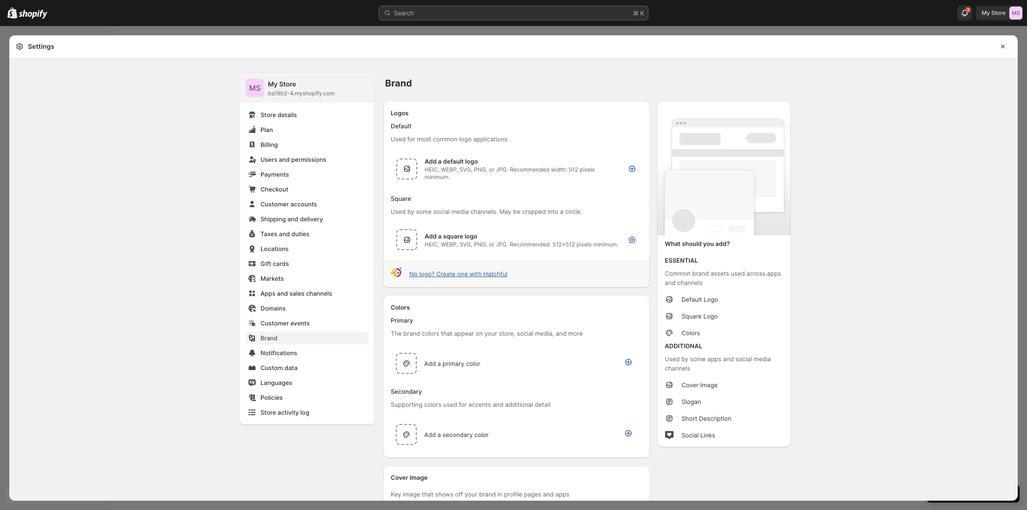 Task type: locate. For each thing, give the bounding box(es) containing it.
0 vertical spatial minimum.
[[425, 173, 450, 180]]

image
[[700, 381, 718, 389], [410, 474, 428, 481]]

1 vertical spatial cover image
[[391, 474, 428, 481]]

color for add a secondary color
[[474, 431, 489, 438]]

0 horizontal spatial brand
[[403, 330, 420, 337]]

used
[[391, 135, 406, 143], [391, 208, 406, 215], [665, 355, 680, 363]]

logo for media
[[465, 232, 477, 240]]

add for add a default logo heic, webp, svg, png, or jpg. recommended width: 512 pixels minimum.
[[425, 158, 437, 165]]

1 svg, from the top
[[460, 166, 472, 173]]

my right 1
[[982, 9, 990, 16]]

1 vertical spatial my
[[268, 80, 278, 88]]

2 vertical spatial social
[[735, 355, 752, 363]]

colors right supporting
[[424, 401, 442, 408]]

1 vertical spatial your
[[465, 491, 477, 498]]

used for used for most common logo applications
[[391, 135, 406, 143]]

0 vertical spatial jpg.
[[496, 166, 508, 173]]

used right assets
[[731, 270, 745, 277]]

logo right default
[[465, 158, 478, 165]]

default up square logo
[[682, 296, 702, 303]]

a for add a primary color
[[438, 360, 441, 367]]

key image that shows off your brand in profile pages and apps
[[391, 491, 569, 498]]

0 vertical spatial customer
[[260, 200, 289, 208]]

svg, inside add a default logo heic, webp, svg, png, or jpg. recommended width: 512 pixels minimum.
[[460, 166, 472, 173]]

0 vertical spatial by
[[407, 208, 414, 215]]

sales
[[289, 290, 304, 297]]

0 horizontal spatial shopify image
[[7, 7, 17, 19]]

in
[[497, 491, 502, 498]]

logo down default logo on the bottom
[[703, 313, 718, 320]]

1 vertical spatial for
[[459, 401, 467, 408]]

used inside used by some apps and social media channels
[[665, 355, 680, 363]]

notifications link
[[246, 347, 368, 360]]

jpg. inside add a default logo heic, webp, svg, png, or jpg. recommended width: 512 pixels minimum.
[[496, 166, 508, 173]]

a left secondary
[[438, 431, 441, 438]]

1 or from the top
[[489, 166, 494, 173]]

1 horizontal spatial image
[[700, 381, 718, 389]]

by
[[407, 208, 414, 215], [681, 355, 688, 363]]

0 horizontal spatial apps
[[555, 491, 569, 498]]

0 vertical spatial png,
[[474, 166, 487, 173]]

0 vertical spatial for
[[407, 135, 415, 143]]

cover image up slogan
[[682, 381, 718, 389]]

brand up logos
[[385, 78, 412, 89]]

1 vertical spatial brand
[[260, 334, 278, 342]]

0 vertical spatial channels
[[677, 279, 703, 287]]

markets link
[[246, 272, 368, 285]]

apps
[[260, 290, 275, 297]]

that left "appear"
[[441, 330, 452, 337]]

1 vertical spatial heic,
[[425, 241, 439, 248]]

essential
[[665, 257, 698, 264]]

color right primary
[[466, 360, 480, 367]]

0 vertical spatial cover
[[682, 381, 698, 389]]

customer for customer accounts
[[260, 200, 289, 208]]

0 horizontal spatial by
[[407, 208, 414, 215]]

logo inside add a default logo heic, webp, svg, png, or jpg. recommended width: 512 pixels minimum.
[[465, 158, 478, 165]]

1 horizontal spatial minimum.
[[593, 241, 618, 248]]

2 heic, from the top
[[425, 241, 439, 248]]

1 vertical spatial pixels
[[576, 241, 592, 248]]

png, for add a square logo
[[474, 241, 487, 248]]

a left primary
[[438, 360, 441, 367]]

1 vertical spatial svg,
[[460, 241, 472, 248]]

0 vertical spatial that
[[441, 330, 452, 337]]

add a secondary color
[[424, 431, 489, 438]]

customer events
[[260, 320, 310, 327]]

brand inside "shop settings menu" "element"
[[260, 334, 278, 342]]

users
[[260, 156, 277, 163]]

a left default
[[438, 158, 442, 165]]

2 horizontal spatial apps
[[767, 270, 781, 277]]

0 vertical spatial my
[[982, 9, 990, 16]]

custom
[[260, 364, 283, 372]]

square
[[443, 232, 463, 240]]

2 horizontal spatial brand
[[692, 270, 709, 277]]

for
[[407, 135, 415, 143], [459, 401, 467, 408]]

0 horizontal spatial cover image
[[391, 474, 428, 481]]

0 vertical spatial or
[[489, 166, 494, 173]]

store up ba19b2-
[[279, 80, 296, 88]]

2 webp, from the top
[[441, 241, 458, 248]]

1 png, from the top
[[474, 166, 487, 173]]

svg, down square
[[460, 241, 472, 248]]

2 png, from the top
[[474, 241, 487, 248]]

logo for logo
[[465, 158, 478, 165]]

shows
[[435, 491, 453, 498]]

custom data link
[[246, 361, 368, 374]]

brand left 'in'
[[479, 491, 496, 498]]

1 vertical spatial colors
[[682, 329, 700, 337]]

⌘ k
[[633, 9, 644, 17]]

media inside used by some apps and social media channels
[[754, 355, 771, 363]]

cover image up image
[[391, 474, 428, 481]]

⌘
[[633, 9, 639, 17]]

billing link
[[246, 138, 368, 151]]

cover
[[682, 381, 698, 389], [391, 474, 408, 481]]

logo inside add a square logo heic, webp, svg, png, or jpg. recommended: 512×512 pixels minimum.
[[465, 232, 477, 240]]

webp, down default
[[441, 166, 458, 173]]

1 vertical spatial default
[[682, 296, 702, 303]]

cropped
[[522, 208, 546, 215]]

1 vertical spatial channels
[[306, 290, 332, 297]]

0 vertical spatial colors
[[422, 330, 439, 337]]

1 vertical spatial color
[[474, 431, 489, 438]]

heic, up logo? at left bottom
[[425, 241, 439, 248]]

shopify image
[[7, 7, 17, 19], [19, 10, 48, 19]]

0 vertical spatial brand
[[385, 78, 412, 89]]

add left square
[[425, 232, 437, 240]]

used left accents
[[443, 401, 457, 408]]

and inside used by some apps and social media channels
[[723, 355, 734, 363]]

square for square logo
[[682, 313, 702, 320]]

1 vertical spatial jpg.
[[496, 241, 508, 248]]

svg, inside add a square logo heic, webp, svg, png, or jpg. recommended: 512×512 pixels minimum.
[[460, 241, 472, 248]]

may
[[499, 208, 511, 215]]

image down used by some apps and social media channels
[[700, 381, 718, 389]]

2 svg, from the top
[[460, 241, 472, 248]]

2 vertical spatial channels
[[665, 365, 690, 372]]

pixels right 512
[[580, 166, 595, 173]]

or down applications
[[489, 166, 494, 173]]

supporting colors used for accents and additional detail
[[391, 401, 551, 408]]

png,
[[474, 166, 487, 173], [474, 241, 487, 248]]

a right into
[[560, 208, 563, 215]]

for left accents
[[459, 401, 467, 408]]

1 vertical spatial social
[[517, 330, 533, 337]]

or inside add a square logo heic, webp, svg, png, or jpg. recommended: 512×512 pixels minimum.
[[489, 241, 494, 248]]

1 horizontal spatial colors
[[682, 329, 700, 337]]

your right on
[[485, 330, 497, 337]]

colors up the primary
[[391, 304, 410, 311]]

customer accounts
[[260, 200, 317, 208]]

or up the 'hatchful'
[[489, 241, 494, 248]]

by for used by some apps and social media channels
[[681, 355, 688, 363]]

1 jpg. from the top
[[496, 166, 508, 173]]

channels inside the common brand assets used across apps and channels
[[677, 279, 703, 287]]

ms button
[[246, 79, 264, 97]]

add a square logo heic, webp, svg, png, or jpg. recommended: 512×512 pixels minimum.
[[425, 232, 618, 248]]

colors up additional
[[682, 329, 700, 337]]

your right off
[[465, 491, 477, 498]]

2 jpg. from the top
[[496, 241, 508, 248]]

recommended:
[[510, 241, 551, 248]]

0 vertical spatial image
[[700, 381, 718, 389]]

2 or from the top
[[489, 241, 494, 248]]

used for used by some apps and social media channels
[[665, 355, 680, 363]]

png, up with
[[474, 241, 487, 248]]

that right image
[[422, 491, 433, 498]]

0 horizontal spatial cover
[[391, 474, 408, 481]]

0 horizontal spatial used
[[443, 401, 457, 408]]

a inside add a square logo heic, webp, svg, png, or jpg. recommended: 512×512 pixels minimum.
[[438, 232, 442, 240]]

logo?
[[419, 270, 435, 277]]

webp, down square
[[441, 241, 458, 248]]

the
[[391, 330, 402, 337]]

0 horizontal spatial that
[[422, 491, 433, 498]]

0 vertical spatial svg,
[[460, 166, 472, 173]]

cover up key
[[391, 474, 408, 481]]

pixels right 512×512
[[576, 241, 592, 248]]

1 horizontal spatial my
[[982, 9, 990, 16]]

add inside add a square logo heic, webp, svg, png, or jpg. recommended: 512×512 pixels minimum.
[[425, 232, 437, 240]]

shipping and delivery link
[[246, 213, 368, 226]]

1 horizontal spatial some
[[690, 355, 706, 363]]

apps inside the common brand assets used across apps and channels
[[767, 270, 781, 277]]

1 vertical spatial media
[[754, 355, 771, 363]]

1 vertical spatial logo
[[465, 158, 478, 165]]

profile
[[504, 491, 522, 498]]

heic, inside add a square logo heic, webp, svg, png, or jpg. recommended: 512×512 pixels minimum.
[[425, 241, 439, 248]]

shop settings menu element
[[240, 73, 374, 425]]

used by some social media channels. may be cropped into a circle.
[[391, 208, 582, 215]]

social inside used by some apps and social media channels
[[735, 355, 752, 363]]

0 horizontal spatial my
[[268, 80, 278, 88]]

brand up notifications
[[260, 334, 278, 342]]

primary
[[443, 360, 464, 367]]

1 vertical spatial png,
[[474, 241, 487, 248]]

store inside my store ba19b2-4.myshopify.com
[[279, 80, 296, 88]]

apps
[[767, 270, 781, 277], [707, 355, 721, 363], [555, 491, 569, 498]]

0 horizontal spatial social
[[433, 208, 450, 215]]

0 vertical spatial used
[[731, 270, 745, 277]]

store up "plan" on the top left of the page
[[260, 111, 276, 119]]

brand inside the common brand assets used across apps and channels
[[692, 270, 709, 277]]

0 horizontal spatial some
[[416, 208, 432, 215]]

apps down square logo
[[707, 355, 721, 363]]

2 vertical spatial logo
[[465, 232, 477, 240]]

a
[[438, 158, 442, 165], [560, 208, 563, 215], [438, 232, 442, 240], [438, 360, 441, 367], [438, 431, 441, 438]]

minimum. inside add a default logo heic, webp, svg, png, or jpg. recommended width: 512 pixels minimum.
[[425, 173, 450, 180]]

color right secondary
[[474, 431, 489, 438]]

0 vertical spatial color
[[466, 360, 480, 367]]

events
[[290, 320, 310, 327]]

image up image
[[410, 474, 428, 481]]

2 customer from the top
[[260, 320, 289, 327]]

png, down applications
[[474, 166, 487, 173]]

1 horizontal spatial media
[[754, 355, 771, 363]]

your
[[485, 330, 497, 337], [465, 491, 477, 498]]

1 vertical spatial used
[[391, 208, 406, 215]]

for left most
[[407, 135, 415, 143]]

social links
[[682, 432, 715, 439]]

apps right across
[[767, 270, 781, 277]]

short
[[682, 415, 697, 422]]

1 horizontal spatial cover image
[[682, 381, 718, 389]]

1 vertical spatial or
[[489, 241, 494, 248]]

dialog
[[1021, 35, 1027, 501]]

channels up domains link
[[306, 290, 332, 297]]

or inside add a default logo heic, webp, svg, png, or jpg. recommended width: 512 pixels minimum.
[[489, 166, 494, 173]]

logo for default logo
[[704, 296, 718, 303]]

0 vertical spatial colors
[[391, 304, 410, 311]]

my inside my store ba19b2-4.myshopify.com
[[268, 80, 278, 88]]

0 horizontal spatial minimum.
[[425, 173, 450, 180]]

brand right the
[[403, 330, 420, 337]]

1 horizontal spatial default
[[682, 296, 702, 303]]

0 vertical spatial brand
[[692, 270, 709, 277]]

channels.
[[470, 208, 498, 215]]

1 button
[[957, 6, 972, 20]]

0 vertical spatial social
[[433, 208, 450, 215]]

default for default
[[391, 122, 412, 130]]

plan
[[260, 126, 273, 133]]

be
[[513, 208, 520, 215]]

custom data
[[260, 364, 297, 372]]

payments
[[260, 171, 289, 178]]

0 vertical spatial used
[[391, 135, 406, 143]]

channels inside used by some apps and social media channels
[[665, 365, 690, 372]]

1
[[967, 7, 969, 12]]

0 vertical spatial your
[[485, 330, 497, 337]]

brand
[[385, 78, 412, 89], [260, 334, 278, 342]]

webp, inside add a default logo heic, webp, svg, png, or jpg. recommended width: 512 pixels minimum.
[[441, 166, 458, 173]]

logo
[[704, 296, 718, 303], [703, 313, 718, 320]]

jpg. left recommended:
[[496, 241, 508, 248]]

0 vertical spatial cover image
[[682, 381, 718, 389]]

1 webp, from the top
[[441, 166, 458, 173]]

jpg. left the recommended
[[496, 166, 508, 173]]

default down logos
[[391, 122, 412, 130]]

colors left "appear"
[[422, 330, 439, 337]]

1 horizontal spatial used
[[731, 270, 745, 277]]

heic, down most
[[425, 166, 439, 173]]

0 vertical spatial square
[[391, 195, 411, 202]]

gift cards
[[260, 260, 289, 267]]

and inside 'apps and sales channels' link
[[277, 290, 288, 297]]

0 horizontal spatial for
[[407, 135, 415, 143]]

0 horizontal spatial brand
[[260, 334, 278, 342]]

brand left assets
[[692, 270, 709, 277]]

into
[[548, 208, 558, 215]]

1 vertical spatial logo
[[703, 313, 718, 320]]

0 vertical spatial apps
[[767, 270, 781, 277]]

add left primary
[[424, 360, 436, 367]]

apps and sales channels
[[260, 290, 332, 297]]

heic, inside add a default logo heic, webp, svg, png, or jpg. recommended width: 512 pixels minimum.
[[425, 166, 439, 173]]

shipping
[[260, 215, 286, 223]]

add for add a secondary color
[[424, 431, 436, 438]]

add left default
[[425, 158, 437, 165]]

0 horizontal spatial square
[[391, 195, 411, 202]]

default
[[443, 158, 464, 165]]

pixels
[[580, 166, 595, 173], [576, 241, 592, 248]]

channels down common
[[677, 279, 703, 287]]

minimum. right 512×512
[[593, 241, 618, 248]]

1 vertical spatial brand
[[403, 330, 420, 337]]

accounts
[[290, 200, 317, 208]]

1 vertical spatial square
[[682, 313, 702, 320]]

minimum. down default
[[425, 173, 450, 180]]

logo right square
[[465, 232, 477, 240]]

a inside add a default logo heic, webp, svg, png, or jpg. recommended width: 512 pixels minimum.
[[438, 158, 442, 165]]

0 vertical spatial pixels
[[580, 166, 595, 173]]

some for social
[[416, 208, 432, 215]]

locations
[[260, 245, 289, 253]]

1 vertical spatial some
[[690, 355, 706, 363]]

png, inside add a square logo heic, webp, svg, png, or jpg. recommended: 512×512 pixels minimum.
[[474, 241, 487, 248]]

cover up slogan
[[682, 381, 698, 389]]

channels for additional
[[665, 365, 690, 372]]

logo right 'common'
[[459, 135, 472, 143]]

0 horizontal spatial image
[[410, 474, 428, 481]]

logo up square logo
[[704, 296, 718, 303]]

social
[[433, 208, 450, 215], [517, 330, 533, 337], [735, 355, 752, 363]]

add inside add a default logo heic, webp, svg, png, or jpg. recommended width: 512 pixels minimum.
[[425, 158, 437, 165]]

store inside "link"
[[260, 111, 276, 119]]

1 horizontal spatial that
[[441, 330, 452, 337]]

1 vertical spatial apps
[[707, 355, 721, 363]]

assets
[[711, 270, 729, 277]]

1 customer from the top
[[260, 200, 289, 208]]

0 vertical spatial media
[[451, 208, 469, 215]]

by inside used by some apps and social media channels
[[681, 355, 688, 363]]

detail
[[535, 401, 551, 408]]

svg, down default
[[460, 166, 472, 173]]

customer events link
[[246, 317, 368, 330]]

0 horizontal spatial media
[[451, 208, 469, 215]]

links
[[700, 432, 715, 439]]

my for my store ba19b2-4.myshopify.com
[[268, 80, 278, 88]]

1 heic, from the top
[[425, 166, 439, 173]]

description
[[699, 415, 732, 422]]

1 horizontal spatial apps
[[707, 355, 721, 363]]

my up ba19b2-
[[268, 80, 278, 88]]

settings dialog
[[9, 35, 1018, 510]]

checkout link
[[246, 183, 368, 196]]

png, inside add a default logo heic, webp, svg, png, or jpg. recommended width: 512 pixels minimum.
[[474, 166, 487, 173]]

2 vertical spatial used
[[665, 355, 680, 363]]

1 vertical spatial used
[[443, 401, 457, 408]]

taxes
[[260, 230, 277, 238]]

jpg. inside add a square logo heic, webp, svg, png, or jpg. recommended: 512×512 pixels minimum.
[[496, 241, 508, 248]]

add for add a primary color
[[424, 360, 436, 367]]

logo
[[459, 135, 472, 143], [465, 158, 478, 165], [465, 232, 477, 240]]

1 horizontal spatial by
[[681, 355, 688, 363]]

apps inside used by some apps and social media channels
[[707, 355, 721, 363]]

default
[[391, 122, 412, 130], [682, 296, 702, 303]]

appear
[[454, 330, 474, 337]]

what should you add?
[[665, 240, 730, 247]]

brand link
[[246, 332, 368, 345]]

delivery
[[300, 215, 323, 223]]

plan link
[[246, 123, 368, 136]]

add left secondary
[[424, 431, 436, 438]]

apps right pages
[[555, 491, 569, 498]]

channels
[[677, 279, 703, 287], [306, 290, 332, 297], [665, 365, 690, 372]]

some
[[416, 208, 432, 215], [690, 355, 706, 363]]

0 vertical spatial some
[[416, 208, 432, 215]]

a left square
[[438, 232, 442, 240]]

1 horizontal spatial for
[[459, 401, 467, 408]]

channels down additional
[[665, 365, 690, 372]]

customer down domains
[[260, 320, 289, 327]]

1 vertical spatial that
[[422, 491, 433, 498]]

webp, inside add a square logo heic, webp, svg, png, or jpg. recommended: 512×512 pixels minimum.
[[441, 241, 458, 248]]

and inside taxes and duties link
[[279, 230, 290, 238]]

customer down checkout
[[260, 200, 289, 208]]

webp, for default
[[441, 166, 458, 173]]

some inside used by some apps and social media channels
[[690, 355, 706, 363]]

and inside the common brand assets used across apps and channels
[[665, 279, 676, 287]]

media
[[451, 208, 469, 215], [754, 355, 771, 363]]

logo for square logo
[[703, 313, 718, 320]]

1 horizontal spatial square
[[682, 313, 702, 320]]



Task type: describe. For each thing, give the bounding box(es) containing it.
add for add a square logo heic, webp, svg, png, or jpg. recommended: 512×512 pixels minimum.
[[425, 232, 437, 240]]

recommended
[[510, 166, 549, 173]]

png, for add a default logo
[[474, 166, 487, 173]]

a for add a default logo heic, webp, svg, png, or jpg. recommended width: 512 pixels minimum.
[[438, 158, 442, 165]]

pages
[[524, 491, 541, 498]]

1 horizontal spatial social
[[517, 330, 533, 337]]

add a default logo heic, webp, svg, png, or jpg. recommended width: 512 pixels minimum.
[[425, 158, 595, 180]]

used inside the common brand assets used across apps and channels
[[731, 270, 745, 277]]

square logo
[[682, 313, 718, 320]]

default logo
[[682, 296, 718, 303]]

shipping and delivery
[[260, 215, 323, 223]]

store details
[[260, 111, 297, 119]]

my store
[[982, 9, 1006, 16]]

my store image
[[1009, 7, 1022, 20]]

minimum. inside add a square logo heic, webp, svg, png, or jpg. recommended: 512×512 pixels minimum.
[[593, 241, 618, 248]]

heic, for add a default logo
[[425, 166, 439, 173]]

should
[[682, 240, 702, 247]]

512×512
[[553, 241, 575, 248]]

2 vertical spatial apps
[[555, 491, 569, 498]]

brand for common
[[692, 270, 709, 277]]

0 horizontal spatial your
[[465, 491, 477, 498]]

log
[[300, 409, 309, 416]]

additional
[[505, 401, 533, 408]]

common brand assets used across apps and channels
[[665, 270, 781, 287]]

my for my store
[[982, 9, 990, 16]]

brand for the
[[403, 330, 420, 337]]

add a primary color
[[424, 360, 480, 367]]

payments link
[[246, 168, 368, 181]]

what
[[665, 240, 680, 247]]

slogan
[[682, 398, 701, 406]]

settings
[[28, 42, 54, 50]]

common
[[433, 135, 458, 143]]

key
[[391, 491, 401, 498]]

some for apps
[[690, 355, 706, 363]]

or for add a square logo
[[489, 241, 494, 248]]

add?
[[715, 240, 730, 247]]

customer accounts link
[[246, 198, 368, 211]]

activity
[[278, 409, 299, 416]]

secondary
[[443, 431, 473, 438]]

used for used by some social media channels. may be cropped into a circle.
[[391, 208, 406, 215]]

or for add a default logo
[[489, 166, 494, 173]]

logos
[[391, 109, 409, 117]]

circle.
[[565, 208, 582, 215]]

color for add a primary color
[[466, 360, 480, 367]]

locations link
[[246, 242, 368, 255]]

1 horizontal spatial shopify image
[[19, 10, 48, 19]]

pixels inside add a square logo heic, webp, svg, png, or jpg. recommended: 512×512 pixels minimum.
[[576, 241, 592, 248]]

svg, for square
[[460, 241, 472, 248]]

ba19b2-
[[268, 90, 290, 97]]

policies link
[[246, 391, 368, 404]]

across
[[747, 270, 765, 277]]

channels for essential
[[677, 279, 703, 287]]

create
[[436, 270, 455, 277]]

with
[[470, 270, 482, 277]]

social
[[682, 432, 699, 439]]

languages link
[[246, 376, 368, 389]]

media,
[[535, 330, 554, 337]]

no
[[409, 270, 417, 277]]

billing
[[260, 141, 278, 148]]

cards
[[273, 260, 289, 267]]

store left my store image
[[991, 9, 1006, 16]]

duties
[[291, 230, 309, 238]]

jpg. for add a default logo
[[496, 166, 508, 173]]

apps and sales channels link
[[246, 287, 368, 300]]

users and permissions
[[260, 156, 326, 163]]

store details link
[[246, 108, 368, 121]]

hatchful
[[483, 270, 508, 277]]

1 horizontal spatial your
[[485, 330, 497, 337]]

markets
[[260, 275, 284, 282]]

1 horizontal spatial cover
[[682, 381, 698, 389]]

customer for customer events
[[260, 320, 289, 327]]

default for default logo
[[682, 296, 702, 303]]

supporting
[[391, 401, 422, 408]]

a for add a square logo heic, webp, svg, png, or jpg. recommended: 512×512 pixels minimum.
[[438, 232, 442, 240]]

more
[[568, 330, 583, 337]]

image
[[403, 491, 420, 498]]

1 horizontal spatial brand
[[479, 491, 496, 498]]

512
[[569, 166, 578, 173]]

webp, for square
[[441, 241, 458, 248]]

taxes and duties
[[260, 230, 309, 238]]

secondary
[[391, 388, 422, 395]]

0 horizontal spatial colors
[[391, 304, 410, 311]]

primary
[[391, 317, 413, 324]]

policies
[[260, 394, 283, 401]]

by for used by some social media channels. may be cropped into a circle.
[[407, 208, 414, 215]]

pixels inside add a default logo heic, webp, svg, png, or jpg. recommended width: 512 pixels minimum.
[[580, 166, 595, 173]]

additional
[[665, 342, 702, 350]]

1 vertical spatial colors
[[424, 401, 442, 408]]

applications
[[473, 135, 508, 143]]

store activity log
[[260, 409, 309, 416]]

svg, for default
[[460, 166, 472, 173]]

no logo? create one with hatchful image
[[391, 267, 402, 278]]

my store image
[[246, 79, 264, 97]]

1 horizontal spatial brand
[[385, 78, 412, 89]]

used for most common logo applications
[[391, 135, 508, 143]]

square for square
[[391, 195, 411, 202]]

jpg. for add a square logo
[[496, 241, 508, 248]]

languages
[[260, 379, 292, 387]]

store,
[[499, 330, 515, 337]]

a for add a secondary color
[[438, 431, 441, 438]]

store down policies
[[260, 409, 276, 416]]

users and permissions link
[[246, 153, 368, 166]]

channels inside "shop settings menu" "element"
[[306, 290, 332, 297]]

used by some apps and social media channels
[[665, 355, 771, 372]]

store activity log link
[[246, 406, 368, 419]]

1 vertical spatial image
[[410, 474, 428, 481]]

and inside "shipping and delivery" link
[[287, 215, 298, 223]]

1 vertical spatial cover
[[391, 474, 408, 481]]

width:
[[551, 166, 567, 173]]

common
[[665, 270, 691, 277]]

no logo? create one with hatchful link
[[409, 270, 508, 277]]

one
[[457, 270, 468, 277]]

taxes and duties link
[[246, 227, 368, 240]]

heic, for add a square logo
[[425, 241, 439, 248]]

accents
[[468, 401, 491, 408]]

0 vertical spatial logo
[[459, 135, 472, 143]]

off
[[455, 491, 463, 498]]

and inside users and permissions link
[[279, 156, 290, 163]]

domains link
[[246, 302, 368, 315]]



Task type: vqa. For each thing, say whether or not it's contained in the screenshot.
2nd HEIC, from the top
yes



